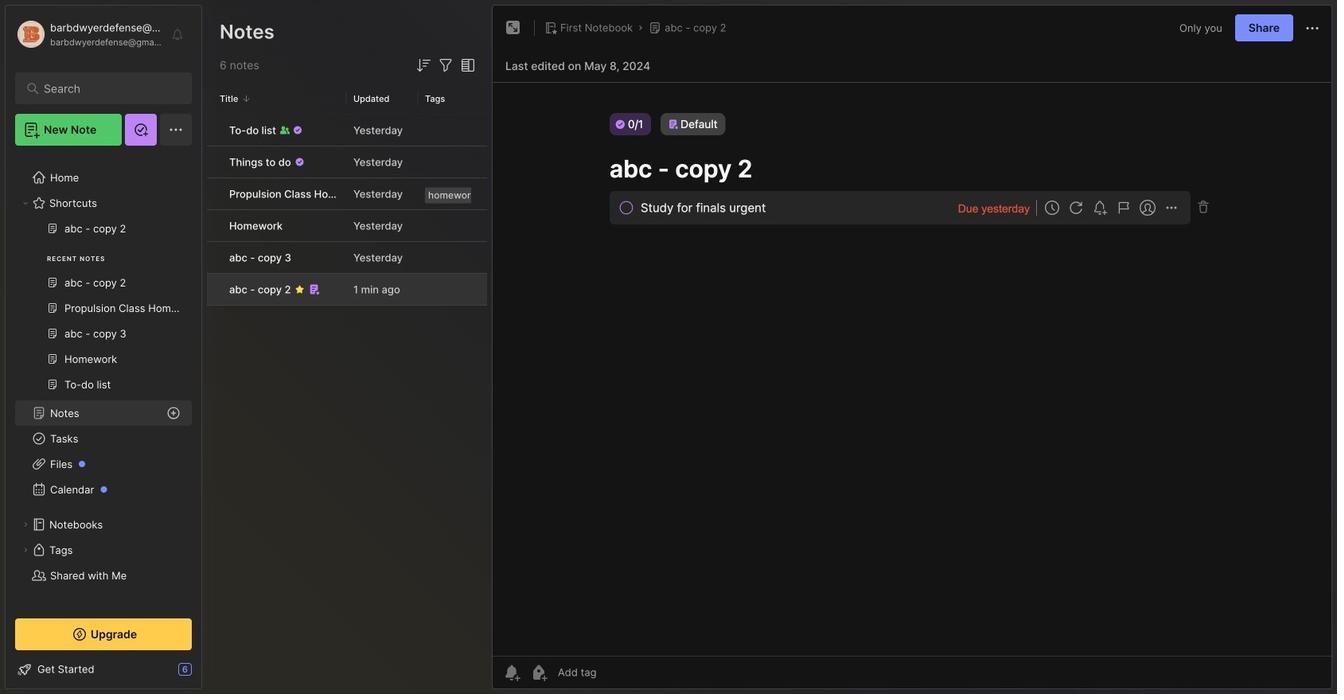 Task type: locate. For each thing, give the bounding box(es) containing it.
cell
[[207, 115, 220, 146], [207, 147, 220, 178], [207, 178, 220, 209], [207, 210, 220, 241], [207, 242, 220, 273], [207, 274, 220, 305]]

expand tags image
[[21, 545, 30, 555]]

row group
[[207, 115, 491, 307]]

tree inside main element
[[6, 155, 201, 624]]

6 cell from the top
[[207, 274, 220, 305]]

None search field
[[44, 79, 171, 98]]

Note Editor text field
[[493, 82, 1332, 656]]

add a reminder image
[[502, 663, 522, 682]]

4 cell from the top
[[207, 210, 220, 241]]

expand notebooks image
[[21, 520, 30, 530]]

tree
[[6, 155, 201, 624]]

1 cell from the top
[[207, 115, 220, 146]]

Search text field
[[44, 81, 171, 96]]

3 cell from the top
[[207, 178, 220, 209]]

note window element
[[492, 5, 1333, 694]]

click to collapse image
[[201, 665, 213, 684]]

group
[[15, 216, 192, 407]]

add filters image
[[436, 56, 455, 75]]



Task type: describe. For each thing, give the bounding box(es) containing it.
main element
[[0, 0, 207, 694]]

Add filters field
[[436, 56, 455, 75]]

expand note image
[[504, 18, 523, 37]]

add tag image
[[530, 663, 549, 682]]

5 cell from the top
[[207, 242, 220, 273]]

more actions image
[[1304, 19, 1323, 38]]

More actions field
[[1304, 18, 1323, 38]]

Help and Learning task checklist field
[[6, 657, 201, 682]]

View options field
[[455, 56, 478, 75]]

2 cell from the top
[[207, 147, 220, 178]]

none search field inside main element
[[44, 79, 171, 98]]

Add tag field
[[557, 666, 676, 680]]

Account field
[[15, 18, 162, 50]]

group inside tree
[[15, 216, 192, 407]]

Sort options field
[[414, 56, 433, 75]]



Task type: vqa. For each thing, say whether or not it's contained in the screenshot.
WHAT'S NEW field
no



